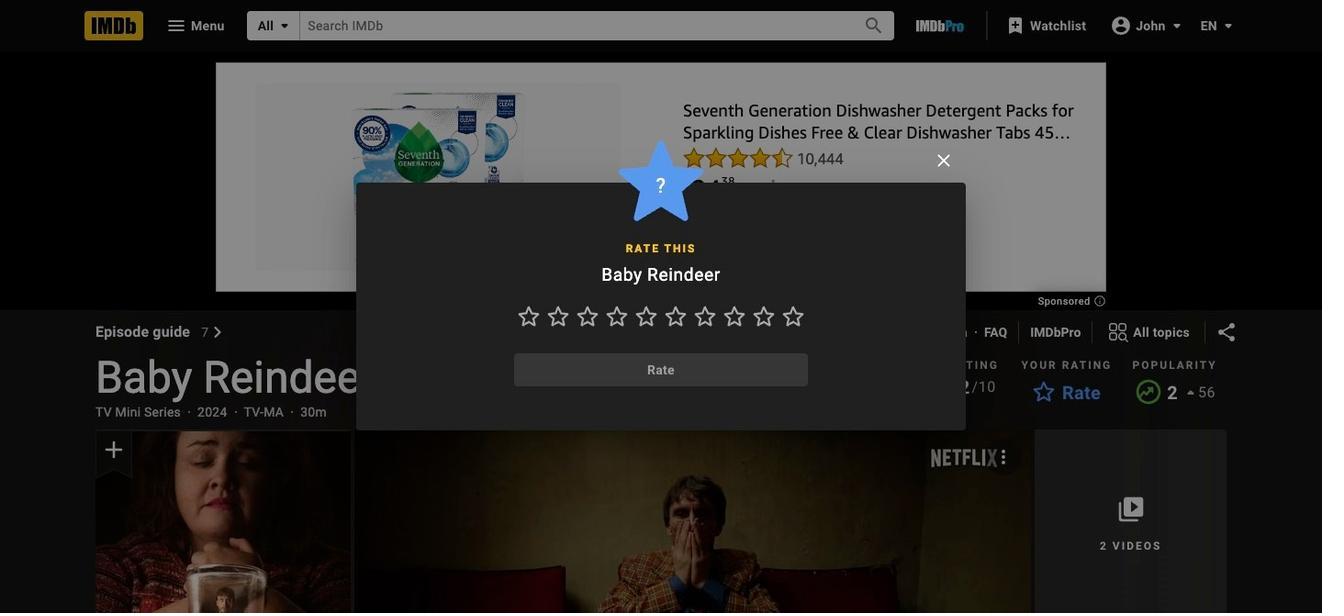 Task type: describe. For each thing, give the bounding box(es) containing it.
close prompt image
[[933, 150, 955, 172]]

rate 10 image
[[779, 302, 808, 331]]

rate 3 image
[[573, 302, 603, 331]]

submit search image
[[864, 15, 886, 37]]

rate 1 image
[[514, 302, 544, 331]]

rate 5 image
[[632, 302, 661, 331]]

rate 9 image
[[750, 302, 779, 331]]



Task type: locate. For each thing, give the bounding box(es) containing it.
dialog
[[0, 0, 1323, 614]]

group
[[355, 430, 1032, 614]]

arrow drop down image
[[274, 15, 296, 37]]

rate 7 image
[[691, 302, 720, 331]]

None search field
[[247, 11, 895, 40]]

rate 2 image
[[544, 302, 573, 331]]

watch official trailer element
[[355, 430, 1032, 614], [355, 430, 1032, 614]]

rate 4 image
[[603, 302, 632, 331]]

rate 8 image
[[720, 302, 750, 331]]

rate 6 image
[[661, 302, 691, 331]]



Task type: vqa. For each thing, say whether or not it's contained in the screenshot.
CLOSE PROMPT ICON
yes



